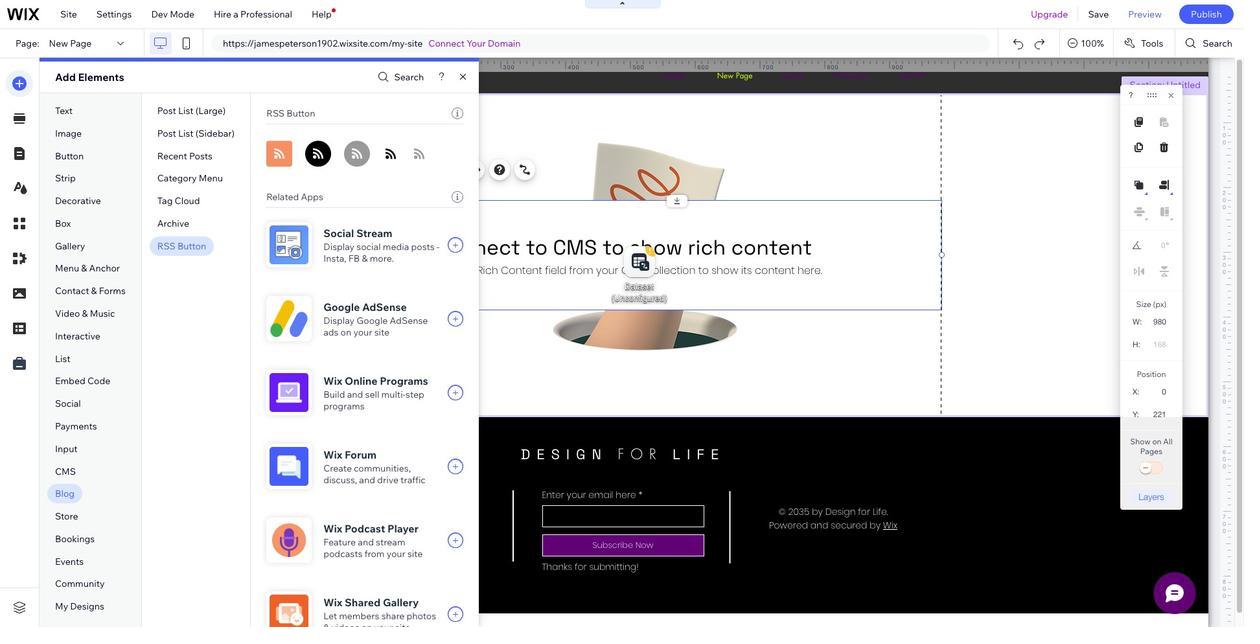 Task type: locate. For each thing, give the bounding box(es) containing it.
new page
[[49, 38, 92, 49]]

wix inside wix online programs build and sell multi-step programs
[[324, 375, 343, 388]]

category
[[157, 173, 197, 184]]

0 horizontal spatial button
[[55, 150, 84, 162]]

1 vertical spatial your
[[387, 548, 406, 560]]

on inside show on all pages
[[1153, 437, 1162, 447]]

hire
[[214, 8, 231, 20]]

1 vertical spatial search button
[[374, 68, 424, 87]]

1 display from the top
[[324, 241, 355, 253]]

1 horizontal spatial social
[[324, 227, 354, 240]]

your
[[354, 327, 372, 338], [387, 548, 406, 560], [374, 622, 393, 627]]

1 vertical spatial social
[[55, 398, 81, 410]]

rss button
[[266, 108, 315, 119], [157, 240, 206, 252]]

site inside "google adsense display google adsense ads on your site"
[[374, 327, 390, 338]]

save
[[1089, 8, 1109, 20]]

wix up feature
[[324, 522, 343, 535]]

archive
[[157, 218, 189, 229]]

and for online
[[347, 389, 363, 401]]

site
[[408, 38, 423, 49], [374, 327, 390, 338], [408, 548, 423, 560], [395, 622, 410, 627]]

on right videos in the left of the page
[[361, 622, 372, 627]]

(large)
[[196, 105, 226, 117]]

post list (sidebar)
[[157, 128, 235, 139]]

create
[[324, 463, 352, 474]]

https://jamespeterson1902.wixsite.com/my-
[[223, 38, 408, 49]]

wix inside "wix shared gallery let members share photos & videos on your site"
[[324, 596, 343, 609]]

show
[[1131, 437, 1151, 447]]

list
[[178, 105, 194, 117], [178, 128, 194, 139], [55, 353, 70, 365]]

settings up content
[[315, 164, 350, 176]]

social down the embed
[[55, 398, 81, 410]]

music
[[90, 308, 115, 320]]

0 vertical spatial search
[[1203, 38, 1233, 49]]

site right stream at left bottom
[[408, 548, 423, 560]]

menu up contact
[[55, 263, 79, 274]]

1 horizontal spatial button
[[178, 240, 206, 252]]

1 vertical spatial adsense
[[390, 315, 428, 327]]

share
[[382, 611, 405, 622]]

and
[[347, 389, 363, 401], [359, 474, 375, 486], [358, 537, 374, 548]]

display inside "google adsense display google adsense ads on your site"
[[324, 315, 355, 327]]

a
[[234, 8, 238, 20]]

list up post list (sidebar)
[[178, 105, 194, 117]]

settings left dev
[[96, 8, 132, 20]]

wix for wix shared gallery
[[324, 596, 343, 609]]

2 horizontal spatial on
[[1153, 437, 1162, 447]]

social
[[324, 227, 354, 240], [55, 398, 81, 410]]

search down publish button at right
[[1203, 38, 1233, 49]]

0 vertical spatial on
[[341, 327, 351, 338]]

your inside "google adsense display google adsense ads on your site"
[[354, 327, 372, 338]]

rss
[[266, 108, 285, 119], [157, 240, 175, 252]]

forms
[[99, 285, 126, 297]]

None text field
[[1149, 237, 1166, 254], [1146, 383, 1172, 401], [1149, 237, 1166, 254], [1146, 383, 1172, 401]]

your right ads
[[354, 327, 372, 338]]

site left the 'connect'
[[408, 38, 423, 49]]

post up post list (sidebar)
[[157, 105, 176, 117]]

1 vertical spatial settings
[[315, 164, 350, 176]]

list up recent posts
[[178, 128, 194, 139]]

1 vertical spatial display
[[324, 315, 355, 327]]

content
[[327, 191, 357, 200]]

1 vertical spatial rss button
[[157, 240, 206, 252]]

1 horizontal spatial search
[[1203, 38, 1233, 49]]

search button down https://jamespeterson1902.wixsite.com/my-site connect your domain
[[374, 68, 424, 87]]

sell
[[365, 389, 379, 401]]

adsense up programs
[[390, 315, 428, 327]]

stream
[[376, 537, 405, 548]]

site right members
[[395, 622, 410, 627]]

0 vertical spatial rss button
[[266, 108, 315, 119]]

1 vertical spatial search
[[394, 71, 424, 83]]

list up the embed
[[55, 353, 70, 365]]

google right ads
[[357, 315, 388, 327]]

programs
[[324, 401, 365, 412]]

1 vertical spatial rss
[[157, 240, 175, 252]]

1 vertical spatial menu
[[55, 263, 79, 274]]

0 horizontal spatial gallery
[[55, 240, 85, 252]]

1 vertical spatial list
[[178, 128, 194, 139]]

2 vertical spatial on
[[361, 622, 372, 627]]

image
[[55, 128, 82, 139]]

your
[[467, 38, 486, 49]]

0 horizontal spatial on
[[341, 327, 351, 338]]

recent posts
[[157, 150, 213, 162]]

stream
[[356, 227, 393, 240]]

search button down the publish
[[1176, 29, 1244, 58]]

2 display from the top
[[324, 315, 355, 327]]

2 vertical spatial your
[[374, 622, 393, 627]]

wix inside wix podcast player feature and stream podcasts from your site
[[324, 522, 343, 535]]

wix inside 'wix forum create communities, discuss, and drive traffic'
[[324, 449, 343, 461]]

1 horizontal spatial menu
[[199, 173, 223, 184]]

0 horizontal spatial social
[[55, 398, 81, 410]]

post up recent
[[157, 128, 176, 139]]

3 wix from the top
[[324, 522, 343, 535]]

wix shared gallery let members share photos & videos on your site
[[324, 596, 436, 627]]

preview button
[[1119, 0, 1172, 29]]

wix up create
[[324, 449, 343, 461]]

and inside wix podcast player feature and stream podcasts from your site
[[358, 537, 374, 548]]

video
[[55, 308, 80, 320]]

100%
[[1081, 38, 1104, 49]]

0 vertical spatial your
[[354, 327, 372, 338]]

input
[[55, 443, 78, 455]]

0 vertical spatial display
[[324, 241, 355, 253]]

site
[[60, 8, 77, 20]]

2 horizontal spatial button
[[287, 108, 315, 119]]

add elements
[[55, 71, 124, 84]]

and inside wix online programs build and sell multi-step programs
[[347, 389, 363, 401]]

https://jamespeterson1902.wixsite.com/my-site connect your domain
[[223, 38, 521, 49]]

0 vertical spatial adsense
[[362, 301, 407, 314]]

& left forms
[[91, 285, 97, 297]]

your right from
[[387, 548, 406, 560]]

and inside 'wix forum create communities, discuss, and drive traffic'
[[359, 474, 375, 486]]

podcast
[[345, 522, 385, 535]]

social inside social stream display social media posts - insta, fb & more.
[[324, 227, 354, 240]]

y:
[[1133, 410, 1139, 419]]

google up ads
[[324, 301, 360, 314]]

publish
[[1191, 8, 1222, 20]]

1 horizontal spatial search button
[[1176, 29, 1244, 58]]

0 horizontal spatial search button
[[374, 68, 424, 87]]

1 vertical spatial post
[[157, 128, 176, 139]]

contact
[[55, 285, 89, 297]]

events
[[55, 556, 84, 568]]

from
[[365, 548, 385, 560]]

photos
[[407, 611, 436, 622]]

display down insta,
[[324, 315, 355, 327]]

0 vertical spatial list
[[178, 105, 194, 117]]

0 vertical spatial settings
[[96, 8, 132, 20]]

& right "video"
[[82, 308, 88, 320]]

menu down "posts" at the left of the page
[[199, 173, 223, 184]]

online
[[345, 375, 378, 388]]

2 post from the top
[[157, 128, 176, 139]]

& inside "wix shared gallery let members share photos & videos on your site"
[[324, 622, 329, 627]]

1 vertical spatial gallery
[[383, 596, 419, 609]]

None text field
[[1147, 313, 1172, 331], [1147, 336, 1172, 353], [1146, 406, 1172, 423], [1147, 313, 1172, 331], [1147, 336, 1172, 353], [1146, 406, 1172, 423]]

social for social
[[55, 398, 81, 410]]

your down shared
[[374, 622, 393, 627]]

tools
[[1141, 38, 1164, 49]]

0 horizontal spatial search
[[394, 71, 424, 83]]

layers
[[1139, 491, 1165, 502]]

and down online
[[347, 389, 363, 401]]

2 wix from the top
[[324, 449, 343, 461]]

& left anchor
[[81, 263, 87, 274]]

1 wix from the top
[[324, 375, 343, 388]]

wix online programs build and sell multi-step programs
[[324, 375, 428, 412]]

-
[[437, 241, 440, 253]]

1 horizontal spatial settings
[[315, 164, 350, 176]]

wix up build
[[324, 375, 343, 388]]

1 post from the top
[[157, 105, 176, 117]]

0 vertical spatial rss
[[266, 108, 285, 119]]

4 wix from the top
[[324, 596, 343, 609]]

list for (sidebar)
[[178, 128, 194, 139]]

and down podcast
[[358, 537, 374, 548]]

adsense
[[362, 301, 407, 314], [390, 315, 428, 327]]

0 vertical spatial search button
[[1176, 29, 1244, 58]]

0 vertical spatial and
[[347, 389, 363, 401]]

social stream display social media posts - insta, fb & more.
[[324, 227, 440, 264]]

& left videos in the left of the page
[[324, 622, 329, 627]]

1 horizontal spatial rss button
[[266, 108, 315, 119]]

bookings
[[55, 533, 95, 545]]

more.
[[370, 253, 394, 264]]

1 vertical spatial on
[[1153, 437, 1162, 447]]

gallery inside "wix shared gallery let members share photos & videos on your site"
[[383, 596, 419, 609]]

video & music
[[55, 308, 115, 320]]

2 vertical spatial list
[[55, 353, 70, 365]]

1 horizontal spatial rss
[[266, 108, 285, 119]]

domain
[[488, 38, 521, 49]]

0 vertical spatial post
[[157, 105, 176, 117]]

gallery up "share"
[[383, 596, 419, 609]]

on inside "google adsense display google adsense ads on your site"
[[341, 327, 351, 338]]

on inside "wix shared gallery let members share photos & videos on your site"
[[361, 622, 372, 627]]

contact & forms
[[55, 285, 126, 297]]

0 vertical spatial social
[[324, 227, 354, 240]]

search
[[1203, 38, 1233, 49], [394, 71, 424, 83]]

switch
[[1139, 460, 1165, 478]]

site right ads
[[374, 327, 390, 338]]

on
[[341, 327, 351, 338], [1153, 437, 1162, 447], [361, 622, 372, 627]]

rich
[[309, 191, 326, 200]]

preview
[[1129, 8, 1162, 20]]

0 horizontal spatial rss
[[157, 240, 175, 252]]

list for (large)
[[178, 105, 194, 117]]

°
[[1166, 241, 1170, 250]]

1 horizontal spatial on
[[361, 622, 372, 627]]

1 vertical spatial and
[[359, 474, 375, 486]]

wix
[[324, 375, 343, 388], [324, 449, 343, 461], [324, 522, 343, 535], [324, 596, 343, 609]]

connect
[[429, 38, 465, 49]]

display for social
[[324, 241, 355, 253]]

display left social on the left top of the page
[[324, 241, 355, 253]]

on right ads
[[341, 327, 351, 338]]

& right fb
[[362, 253, 368, 264]]

embed code
[[55, 376, 110, 387]]

display
[[324, 241, 355, 253], [324, 315, 355, 327]]

wix up let
[[324, 596, 343, 609]]

blog
[[55, 488, 75, 500]]

adsense down the more. at the top left of page
[[362, 301, 407, 314]]

social for social stream display social media posts - insta, fb & more.
[[324, 227, 354, 240]]

& for anchor
[[81, 263, 87, 274]]

display inside social stream display social media posts - insta, fb & more.
[[324, 241, 355, 253]]

on left all at the right
[[1153, 437, 1162, 447]]

2 vertical spatial and
[[358, 537, 374, 548]]

and left drive
[[359, 474, 375, 486]]

size (px)
[[1137, 299, 1167, 309]]

search down https://jamespeterson1902.wixsite.com/my-site connect your domain
[[394, 71, 424, 83]]

apps
[[301, 191, 323, 203]]

show on all pages
[[1131, 437, 1173, 456]]

social up insta,
[[324, 227, 354, 240]]

1 horizontal spatial gallery
[[383, 596, 419, 609]]

gallery down the box
[[55, 240, 85, 252]]



Task type: vqa. For each thing, say whether or not it's contained in the screenshot.


Task type: describe. For each thing, give the bounding box(es) containing it.
400
[[568, 64, 580, 71]]

rich content viewer
[[309, 191, 384, 200]]

community
[[55, 578, 105, 590]]

0 vertical spatial button
[[287, 108, 315, 119]]

page
[[70, 38, 92, 49]]

your inside "wix shared gallery let members share photos & videos on your site"
[[374, 622, 393, 627]]

300
[[503, 64, 515, 71]]

1 vertical spatial google
[[357, 315, 388, 327]]

700
[[763, 64, 774, 71]]

& for forms
[[91, 285, 97, 297]]

wix forum create communities, discuss, and drive traffic
[[324, 449, 426, 486]]

section:
[[1130, 79, 1165, 91]]

tag cloud
[[157, 195, 200, 207]]

100% button
[[1061, 29, 1113, 58]]

viewer
[[359, 191, 384, 200]]

layers button
[[1131, 490, 1173, 504]]

mode
[[170, 8, 194, 20]]

2 vertical spatial button
[[178, 240, 206, 252]]

tag
[[157, 195, 173, 207]]

store
[[55, 511, 78, 522]]

discuss,
[[324, 474, 357, 486]]

podcasts
[[324, 548, 363, 560]]

related
[[266, 191, 299, 203]]

and for podcast
[[358, 537, 374, 548]]

multi-
[[381, 389, 406, 401]]

ads
[[324, 327, 339, 338]]

cloud
[[175, 195, 200, 207]]

site inside "wix shared gallery let members share photos & videos on your site"
[[395, 622, 410, 627]]

related apps
[[266, 191, 323, 203]]

strip
[[55, 173, 76, 184]]

your inside wix podcast player feature and stream podcasts from your site
[[387, 548, 406, 560]]

0 horizontal spatial settings
[[96, 8, 132, 20]]

designs
[[70, 601, 104, 613]]

x:
[[1133, 388, 1140, 397]]

(px)
[[1153, 299, 1167, 309]]

posts
[[189, 150, 213, 162]]

wix podcast player feature and stream podcasts from your site
[[324, 522, 423, 560]]

drive
[[377, 474, 399, 486]]

untitled
[[1167, 79, 1201, 91]]

code
[[87, 376, 110, 387]]

shared
[[345, 596, 381, 609]]

(sidebar)
[[196, 128, 235, 139]]

social
[[357, 241, 381, 253]]

position
[[1137, 369, 1166, 379]]

0 vertical spatial menu
[[199, 173, 223, 184]]

900
[[892, 64, 904, 71]]

dev
[[151, 8, 168, 20]]

tools button
[[1114, 29, 1175, 58]]

wix for wix podcast player
[[324, 522, 343, 535]]

& for music
[[82, 308, 88, 320]]

build
[[324, 389, 345, 401]]

interactive
[[55, 330, 100, 342]]

post for post list (large)
[[157, 105, 176, 117]]

my
[[55, 601, 68, 613]]

box
[[55, 218, 71, 229]]

save button
[[1079, 0, 1119, 29]]

dev mode
[[151, 8, 194, 20]]

embed
[[55, 376, 85, 387]]

professional
[[240, 8, 292, 20]]

600
[[698, 64, 709, 71]]

section: untitled
[[1130, 79, 1201, 91]]

media
[[383, 241, 409, 253]]

size
[[1137, 299, 1152, 309]]

0 vertical spatial gallery
[[55, 240, 85, 252]]

display for google
[[324, 315, 355, 327]]

upgrade
[[1031, 8, 1068, 20]]

1 vertical spatial button
[[55, 150, 84, 162]]

videos
[[331, 622, 359, 627]]

pages
[[1141, 447, 1163, 456]]

add
[[55, 71, 76, 84]]

forum
[[345, 449, 377, 461]]

?
[[1129, 91, 1133, 100]]

0 horizontal spatial menu
[[55, 263, 79, 274]]

post list (large)
[[157, 105, 226, 117]]

post for post list (sidebar)
[[157, 128, 176, 139]]

wix for wix online programs
[[324, 375, 343, 388]]

500
[[633, 64, 645, 71]]

let
[[324, 611, 337, 622]]

recent
[[157, 150, 187, 162]]

step
[[406, 389, 424, 401]]

& inside social stream display social media posts - insta, fb & more.
[[362, 253, 368, 264]]

wix for wix forum
[[324, 449, 343, 461]]

traffic
[[401, 474, 426, 486]]

0 horizontal spatial rss button
[[157, 240, 206, 252]]

0 vertical spatial google
[[324, 301, 360, 314]]

fb
[[349, 253, 360, 264]]

site inside wix podcast player feature and stream podcasts from your site
[[408, 548, 423, 560]]

posts
[[411, 241, 435, 253]]

800
[[827, 64, 839, 71]]

feature
[[324, 537, 356, 548]]

category menu
[[157, 173, 223, 184]]

elements
[[78, 71, 124, 84]]

hire a professional
[[214, 8, 292, 20]]

player
[[388, 522, 419, 535]]



